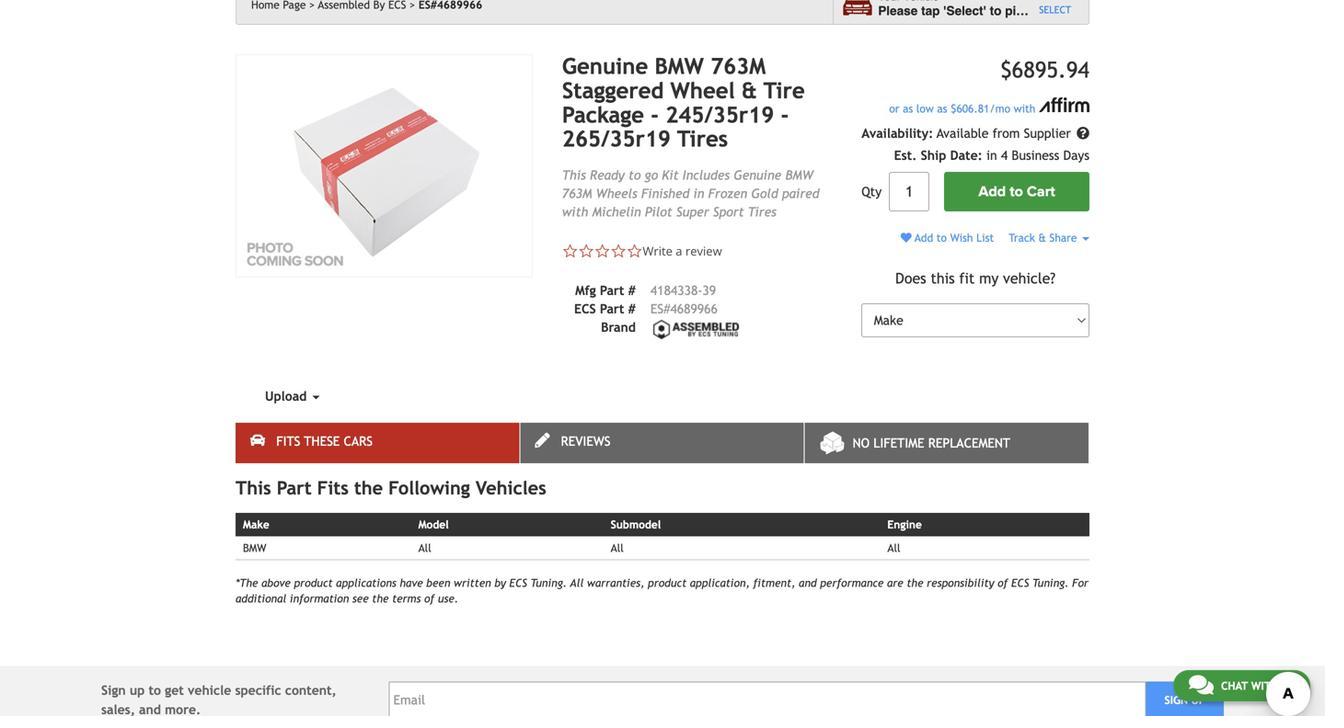 Task type: describe. For each thing, give the bounding box(es) containing it.
write a review link
[[643, 243, 722, 260]]

does this fit my vehicle?
[[896, 270, 1056, 287]]

all down model
[[418, 542, 431, 555]]

sign up
[[1165, 694, 1206, 707]]

2 empty star image from the left
[[627, 244, 643, 260]]

availability:
[[862, 126, 934, 141]]

add to cart button
[[944, 172, 1090, 212]]

1 horizontal spatial of
[[998, 577, 1008, 590]]

model
[[418, 519, 449, 532]]

make
[[243, 519, 269, 532]]

to left "pick"
[[990, 4, 1002, 18]]

upload
[[265, 389, 311, 404]]

please
[[878, 4, 918, 18]]

chat with us link
[[1173, 671, 1311, 702]]

select link
[[1039, 3, 1072, 18]]

cars
[[344, 435, 373, 449]]

sign for sign up to get vehicle specific content, sales, and more.
[[101, 684, 126, 699]]

track
[[1009, 232, 1035, 245]]

content,
[[285, 684, 337, 699]]

with inside this ready to go kit includes genuine bmw 763m wheels finished in frozen gold paired with michelin pilot super sport tires
[[562, 205, 588, 220]]

write
[[643, 243, 673, 260]]

all down engine
[[888, 542, 901, 555]]

vehicles
[[476, 478, 546, 499]]

get
[[165, 684, 184, 699]]

replacement
[[928, 436, 1011, 451]]

michelin
[[592, 205, 641, 220]]

more.
[[165, 703, 201, 717]]

pick
[[1005, 4, 1030, 18]]

this
[[931, 270, 955, 287]]

kit
[[662, 168, 679, 183]]

use.
[[438, 593, 459, 606]]

terms
[[392, 593, 421, 606]]

0 vertical spatial in
[[987, 148, 997, 163]]

above
[[262, 577, 291, 590]]

to inside sign up to get vehicle specific content, sales, and more.
[[149, 684, 161, 699]]

this ready to go kit includes genuine bmw 763m wheels finished in frozen gold paired with michelin pilot super sport tires
[[562, 168, 820, 220]]

*the
[[236, 577, 258, 590]]

written
[[454, 577, 491, 590]]

606.81
[[957, 102, 990, 115]]

1 horizontal spatial fits
[[317, 478, 349, 499]]

are
[[887, 577, 904, 590]]

warranties,
[[587, 577, 645, 590]]

6895.94
[[1012, 57, 1090, 83]]

from
[[993, 126, 1020, 141]]

2 horizontal spatial ecs
[[1012, 577, 1029, 590]]

comments image
[[1189, 675, 1214, 697]]

fits these cars link
[[236, 423, 519, 464]]

availability: available from supplier
[[862, 126, 1075, 141]]

heart image
[[901, 233, 912, 244]]

add to wish list
[[912, 232, 994, 245]]

track & share
[[1009, 232, 1081, 245]]

specific
[[235, 684, 281, 699]]

or as low as $ 606.81 /mo with
[[889, 102, 1039, 115]]

'select'
[[944, 4, 986, 18]]

business
[[1012, 148, 1060, 163]]

us
[[1282, 680, 1295, 693]]

and inside sign up to get vehicle specific content, sales, and more.
[[139, 703, 161, 717]]

responsibility
[[927, 577, 995, 590]]

2 as from the left
[[937, 102, 948, 115]]

no
[[853, 436, 870, 451]]

finished
[[641, 186, 690, 201]]

sign up to get vehicle specific content, sales, and more.
[[101, 684, 337, 717]]

1 as from the left
[[903, 102, 913, 115]]

sales,
[[101, 703, 135, 717]]

sign for sign up
[[1165, 694, 1188, 707]]

date:
[[950, 148, 983, 163]]

0 horizontal spatial a
[[676, 243, 683, 260]]

includes
[[683, 168, 730, 183]]

pilot
[[645, 205, 672, 220]]

part inside 4184338-39 ecs part #
[[600, 302, 624, 317]]

share
[[1050, 232, 1077, 245]]

4
[[1001, 148, 1008, 163]]

performance
[[820, 577, 884, 590]]

go
[[645, 168, 658, 183]]

add to cart
[[979, 183, 1055, 201]]

3 empty star image from the left
[[611, 244, 627, 260]]

245/35r19
[[666, 102, 774, 128]]

763m inside genuine bmw 763m staggered wheel & tire package - 245/35r19 - 265/35r19 tires
[[711, 53, 766, 79]]

wheel
[[671, 78, 735, 103]]

$
[[951, 102, 957, 115]]

wish
[[950, 232, 973, 245]]

1 product from the left
[[294, 577, 333, 590]]

submodel
[[611, 519, 661, 532]]

ready
[[590, 168, 625, 183]]

& inside genuine bmw 763m staggered wheel & tire package - 245/35r19 - 265/35r19 tires
[[742, 78, 757, 103]]

application,
[[690, 577, 750, 590]]

4184338-
[[651, 284, 703, 298]]

does
[[896, 270, 927, 287]]

1 empty star image from the left
[[562, 244, 578, 260]]

1 horizontal spatial with
[[1014, 102, 1036, 115]]

265/35r19
[[562, 126, 671, 152]]

4689966
[[670, 302, 718, 317]]

wheels
[[596, 186, 638, 201]]

write a review
[[643, 243, 722, 260]]

cart
[[1027, 183, 1055, 201]]

engine
[[888, 519, 922, 532]]

days
[[1064, 148, 1090, 163]]

sport
[[713, 205, 744, 220]]

all inside *the above product applications have been written by                 ecs tuning. all warranties, product application, fitment,                 and performance are the responsibility of ecs tuning.                 for additional information see the terms of use.
[[570, 577, 584, 590]]

genuine inside genuine bmw 763m staggered wheel & tire package - 245/35r19 - 265/35r19 tires
[[562, 53, 648, 79]]

chat with us
[[1221, 680, 1295, 693]]

brand
[[601, 320, 636, 335]]

lifetime
[[874, 436, 925, 451]]

to left "wish"
[[937, 232, 947, 245]]

and inside *the above product applications have been written by                 ecs tuning. all warranties, product application, fitment,                 and performance are the responsibility of ecs tuning.                 for additional information see the terms of use.
[[799, 577, 817, 590]]

add to wish list link
[[901, 232, 994, 245]]

package
[[562, 102, 644, 128]]

vehicle inside sign up to get vehicle specific content, sales, and more.
[[188, 684, 231, 699]]

*the above product applications have been written by                 ecs tuning. all warranties, product application, fitment,                 and performance are the responsibility of ecs tuning.                 for additional information see the terms of use.
[[236, 577, 1089, 606]]

or as low as $606.81/mo with  - affirm financing (opens in modal) element
[[862, 98, 1090, 117]]

ship
[[921, 148, 947, 163]]



Task type: locate. For each thing, give the bounding box(es) containing it.
tires down gold
[[748, 205, 777, 220]]

1 vertical spatial in
[[694, 186, 705, 201]]

to
[[990, 4, 1002, 18], [629, 168, 641, 183], [1010, 183, 1023, 201], [937, 232, 947, 245], [149, 684, 161, 699]]

applications
[[336, 577, 396, 590]]

1 vertical spatial vehicle
[[188, 684, 231, 699]]

with left michelin
[[562, 205, 588, 220]]

1 vertical spatial add
[[915, 232, 933, 245]]

1 horizontal spatial genuine
[[734, 168, 782, 183]]

ecs inside 4184338-39 ecs part #
[[574, 302, 596, 317]]

0 vertical spatial part
[[600, 284, 624, 298]]

0 vertical spatial and
[[799, 577, 817, 590]]

1 vertical spatial a
[[676, 243, 683, 260]]

this
[[562, 168, 586, 183], [236, 478, 271, 499]]

and right fitment,
[[799, 577, 817, 590]]

no lifetime replacement
[[853, 436, 1011, 451]]

#
[[628, 284, 636, 298], [628, 302, 636, 317]]

/mo
[[990, 102, 1011, 115]]

- right the 245/35r19
[[781, 102, 789, 128]]

with right /mo
[[1014, 102, 1036, 115]]

2 vertical spatial with
[[1251, 680, 1279, 693]]

1 horizontal spatial vehicle
[[1044, 4, 1087, 18]]

0 horizontal spatial sign
[[101, 684, 126, 699]]

0 horizontal spatial &
[[742, 78, 757, 103]]

0 vertical spatial a
[[1034, 4, 1041, 18]]

1 vertical spatial this
[[236, 478, 271, 499]]

product right the warranties,
[[648, 577, 687, 590]]

these
[[304, 435, 340, 449]]

this left ready on the top left
[[562, 168, 586, 183]]

0 horizontal spatial 763m
[[562, 186, 592, 201]]

to left cart
[[1010, 183, 1023, 201]]

a right write
[[676, 243, 683, 260]]

sign inside button
[[1165, 694, 1188, 707]]

or
[[889, 102, 900, 115]]

2 tuning. from the left
[[1033, 577, 1069, 590]]

0 horizontal spatial vehicle
[[188, 684, 231, 699]]

as left $
[[937, 102, 948, 115]]

part down these
[[277, 478, 312, 499]]

by
[[495, 577, 506, 590]]

1 horizontal spatial sign
[[1165, 694, 1188, 707]]

0 horizontal spatial bmw
[[243, 542, 266, 555]]

chat
[[1221, 680, 1248, 693]]

sign up sales,
[[101, 684, 126, 699]]

part right mfg
[[600, 284, 624, 298]]

all left the warranties,
[[570, 577, 584, 590]]

1 empty star image from the left
[[578, 244, 594, 260]]

0 horizontal spatial as
[[903, 102, 913, 115]]

tuning.
[[531, 577, 567, 590], [1033, 577, 1069, 590]]

genuine inside this ready to go kit includes genuine bmw 763m wheels finished in frozen gold paired with michelin pilot super sport tires
[[734, 168, 782, 183]]

0 vertical spatial &
[[742, 78, 757, 103]]

tires inside this ready to go kit includes genuine bmw 763m wheels finished in frozen gold paired with michelin pilot super sport tires
[[748, 205, 777, 220]]

up for sign up
[[1192, 694, 1206, 707]]

2 horizontal spatial with
[[1251, 680, 1279, 693]]

fits down the fits these cars
[[317, 478, 349, 499]]

tap
[[921, 4, 940, 18]]

763m inside this ready to go kit includes genuine bmw 763m wheels finished in frozen gold paired with michelin pilot super sport tires
[[562, 186, 592, 201]]

the down fits these cars link
[[354, 478, 383, 499]]

1 vertical spatial 763m
[[562, 186, 592, 201]]

2 horizontal spatial bmw
[[785, 168, 813, 183]]

fits left these
[[276, 435, 300, 449]]

information
[[290, 593, 349, 606]]

up inside sign up to get vehicle specific content, sales, and more.
[[130, 684, 145, 699]]

review
[[686, 243, 722, 260]]

up inside button
[[1192, 694, 1206, 707]]

this inside this ready to go kit includes genuine bmw 763m wheels finished in frozen gold paired with michelin pilot super sport tires
[[562, 168, 586, 183]]

1 vertical spatial genuine
[[734, 168, 782, 183]]

0 horizontal spatial ecs
[[509, 577, 527, 590]]

2 vertical spatial part
[[277, 478, 312, 499]]

in up super
[[694, 186, 705, 201]]

no lifetime replacement link
[[805, 423, 1089, 464]]

with left us
[[1251, 680, 1279, 693]]

product up information
[[294, 577, 333, 590]]

been
[[426, 577, 450, 590]]

a right "pick"
[[1034, 4, 1041, 18]]

select
[[1039, 4, 1072, 16]]

all down submodel
[[611, 542, 624, 555]]

1 vertical spatial of
[[424, 593, 435, 606]]

763m up the 245/35r19
[[711, 53, 766, 79]]

in inside this ready to go kit includes genuine bmw 763m wheels finished in frozen gold paired with michelin pilot super sport tires
[[694, 186, 705, 201]]

add inside button
[[979, 183, 1006, 201]]

0 horizontal spatial fits
[[276, 435, 300, 449]]

0 horizontal spatial up
[[130, 684, 145, 699]]

to inside this ready to go kit includes genuine bmw 763m wheels finished in frozen gold paired with michelin pilot super sport tires
[[629, 168, 641, 183]]

tuning. left for
[[1033, 577, 1069, 590]]

empty star image up mfg part #
[[594, 244, 611, 260]]

this for this part fits the following vehicles
[[236, 478, 271, 499]]

1 vertical spatial and
[[139, 703, 161, 717]]

bmw up the 245/35r19
[[655, 53, 704, 79]]

1 horizontal spatial product
[[648, 577, 687, 590]]

bmw inside genuine bmw 763m staggered wheel & tire package - 245/35r19 - 265/35r19 tires
[[655, 53, 704, 79]]

fits these cars
[[276, 435, 373, 449]]

0 horizontal spatial tires
[[677, 126, 728, 152]]

1 horizontal spatial in
[[987, 148, 997, 163]]

2 product from the left
[[648, 577, 687, 590]]

vehicle up more.
[[188, 684, 231, 699]]

add for add to wish list
[[915, 232, 933, 245]]

of down been
[[424, 593, 435, 606]]

add right heart image
[[915, 232, 933, 245]]

0 vertical spatial 763m
[[711, 53, 766, 79]]

tuning. right by
[[531, 577, 567, 590]]

1 # from the top
[[628, 284, 636, 298]]

0 horizontal spatial with
[[562, 205, 588, 220]]

est. ship date: in 4 business days
[[894, 148, 1090, 163]]

1 vertical spatial &
[[1039, 232, 1046, 245]]

0 horizontal spatial and
[[139, 703, 161, 717]]

vehicle right "pick"
[[1044, 4, 1087, 18]]

2 # from the top
[[628, 302, 636, 317]]

fits
[[276, 435, 300, 449], [317, 478, 349, 499]]

add down est. ship date: in 4 business days
[[979, 183, 1006, 201]]

bmw
[[655, 53, 704, 79], [785, 168, 813, 183], [243, 542, 266, 555]]

as
[[903, 102, 913, 115], [937, 102, 948, 115]]

paired
[[782, 186, 820, 201]]

1 horizontal spatial bmw
[[655, 53, 704, 79]]

# up es# 4689966 brand
[[628, 284, 636, 298]]

2 vertical spatial bmw
[[243, 542, 266, 555]]

1 horizontal spatial &
[[1039, 232, 1046, 245]]

1 tuning. from the left
[[531, 577, 567, 590]]

& left tire
[[742, 78, 757, 103]]

see
[[352, 593, 369, 606]]

ecs right by
[[509, 577, 527, 590]]

1 vertical spatial with
[[562, 205, 588, 220]]

1 horizontal spatial add
[[979, 183, 1006, 201]]

this up make
[[236, 478, 271, 499]]

0 vertical spatial with
[[1014, 102, 1036, 115]]

1 vertical spatial the
[[907, 577, 924, 590]]

1 vertical spatial fits
[[317, 478, 349, 499]]

of right 'responsibility'
[[998, 577, 1008, 590]]

0 vertical spatial #
[[628, 284, 636, 298]]

0 vertical spatial vehicle
[[1044, 4, 1087, 18]]

1 horizontal spatial ecs
[[574, 302, 596, 317]]

None text field
[[889, 172, 930, 212]]

sign
[[101, 684, 126, 699], [1165, 694, 1188, 707]]

ecs down mfg
[[574, 302, 596, 317]]

2 - from the left
[[781, 102, 789, 128]]

- right "package"
[[651, 102, 659, 128]]

1 horizontal spatial this
[[562, 168, 586, 183]]

0 horizontal spatial empty star image
[[562, 244, 578, 260]]

frozen
[[708, 186, 748, 201]]

1 horizontal spatial up
[[1192, 694, 1206, 707]]

for
[[1072, 577, 1089, 590]]

genuine up gold
[[734, 168, 782, 183]]

part for mfg part #
[[600, 284, 624, 298]]

please tap 'select' to pick a vehicle
[[878, 4, 1087, 18]]

gold
[[751, 186, 778, 201]]

tires inside genuine bmw 763m staggered wheel & tire package - 245/35r19 - 265/35r19 tires
[[677, 126, 728, 152]]

1 vertical spatial #
[[628, 302, 636, 317]]

and right sales,
[[139, 703, 161, 717]]

es#
[[651, 302, 670, 317]]

0 vertical spatial bmw
[[655, 53, 704, 79]]

es#4689966 - 4184338-39 - genuine bmw 763m staggered wheel & tire package - 245/35r19 - 265/35r19 tires - this ready to go kit includes genuine bmw 763m wheels finished in frozen gold paired with michelin pilot super sport tires - assembled by ecs - bmw image
[[236, 54, 533, 278]]

sign inside sign up to get vehicle specific content, sales, and more.
[[101, 684, 126, 699]]

1 horizontal spatial 763m
[[711, 53, 766, 79]]

a
[[1034, 4, 1041, 18], [676, 243, 683, 260]]

sign left comments icon
[[1165, 694, 1188, 707]]

1 horizontal spatial empty star image
[[627, 244, 643, 260]]

tires
[[677, 126, 728, 152], [748, 205, 777, 220]]

ecs right 'responsibility'
[[1012, 577, 1029, 590]]

reviews
[[561, 435, 611, 449]]

0 vertical spatial the
[[354, 478, 383, 499]]

part for this part fits the following vehicles
[[277, 478, 312, 499]]

tires up the "includes"
[[677, 126, 728, 152]]

to left get
[[149, 684, 161, 699]]

empty star image left write
[[611, 244, 627, 260]]

2 empty star image from the left
[[594, 244, 611, 260]]

available
[[937, 126, 989, 141]]

genuine bmw 763m staggered wheel & tire package - 245/35r19 - 265/35r19 tires
[[562, 53, 805, 152]]

to left go in the top of the page
[[629, 168, 641, 183]]

# inside 4184338-39 ecs part #
[[628, 302, 636, 317]]

0 vertical spatial this
[[562, 168, 586, 183]]

empty star image
[[578, 244, 594, 260], [594, 244, 611, 260], [611, 244, 627, 260]]

es# 4689966 brand
[[601, 302, 718, 335]]

0 horizontal spatial this
[[236, 478, 271, 499]]

empty star image
[[562, 244, 578, 260], [627, 244, 643, 260]]

to inside button
[[1010, 183, 1023, 201]]

supplier
[[1024, 126, 1071, 141]]

this for this ready to go kit includes genuine bmw 763m wheels finished in frozen gold paired with michelin pilot super sport tires
[[562, 168, 586, 183]]

1 horizontal spatial tires
[[748, 205, 777, 220]]

2 vertical spatial the
[[372, 593, 389, 606]]

0 vertical spatial of
[[998, 577, 1008, 590]]

1 horizontal spatial tuning.
[[1033, 577, 1069, 590]]

the right see
[[372, 593, 389, 606]]

empty star image down michelin
[[627, 244, 643, 260]]

0 horizontal spatial genuine
[[562, 53, 648, 79]]

sign up button
[[1146, 683, 1224, 717]]

mfg
[[575, 284, 596, 298]]

0 horizontal spatial tuning.
[[531, 577, 567, 590]]

# up brand
[[628, 302, 636, 317]]

1 vertical spatial tires
[[748, 205, 777, 220]]

empty star image up mfg
[[562, 244, 578, 260]]

1 horizontal spatial as
[[937, 102, 948, 115]]

have
[[400, 577, 423, 590]]

as right or
[[903, 102, 913, 115]]

part up brand
[[600, 302, 624, 317]]

list
[[977, 232, 994, 245]]

0 horizontal spatial product
[[294, 577, 333, 590]]

Email email field
[[389, 683, 1146, 717]]

super
[[676, 205, 709, 220]]

genuine
[[562, 53, 648, 79], [734, 168, 782, 183]]

1 horizontal spatial a
[[1034, 4, 1041, 18]]

0 vertical spatial tires
[[677, 126, 728, 152]]

assembled by ecs image
[[651, 319, 743, 342]]

add
[[979, 183, 1006, 201], [915, 232, 933, 245]]

empty star image up mfg
[[578, 244, 594, 260]]

bmw up the paired
[[785, 168, 813, 183]]

0 vertical spatial genuine
[[562, 53, 648, 79]]

& right track
[[1039, 232, 1046, 245]]

763m down ready on the top left
[[562, 186, 592, 201]]

0 horizontal spatial add
[[915, 232, 933, 245]]

-
[[651, 102, 659, 128], [781, 102, 789, 128]]

up for sign up to get vehicle specific content, sales, and more.
[[130, 684, 145, 699]]

0 vertical spatial add
[[979, 183, 1006, 201]]

1 vertical spatial part
[[600, 302, 624, 317]]

up
[[130, 684, 145, 699], [1192, 694, 1206, 707]]

0 vertical spatial fits
[[276, 435, 300, 449]]

bmw down make
[[243, 542, 266, 555]]

question circle image
[[1077, 127, 1090, 140]]

genuine up "package"
[[562, 53, 648, 79]]

in left "4"
[[987, 148, 997, 163]]

4184338-39 ecs part #
[[574, 284, 716, 317]]

1 horizontal spatial -
[[781, 102, 789, 128]]

following
[[389, 478, 470, 499]]

add for add to cart
[[979, 183, 1006, 201]]

0 horizontal spatial -
[[651, 102, 659, 128]]

1 horizontal spatial and
[[799, 577, 817, 590]]

1 vertical spatial bmw
[[785, 168, 813, 183]]

0 horizontal spatial of
[[424, 593, 435, 606]]

all
[[418, 542, 431, 555], [611, 542, 624, 555], [888, 542, 901, 555], [570, 577, 584, 590]]

with
[[1014, 102, 1036, 115], [562, 205, 588, 220], [1251, 680, 1279, 693]]

ecs
[[574, 302, 596, 317], [509, 577, 527, 590], [1012, 577, 1029, 590]]

0 horizontal spatial in
[[694, 186, 705, 201]]

track & share button
[[1009, 232, 1090, 245]]

qty
[[862, 185, 882, 199]]

1 - from the left
[[651, 102, 659, 128]]

bmw inside this ready to go kit includes genuine bmw 763m wheels finished in frozen gold paired with michelin pilot super sport tires
[[785, 168, 813, 183]]

the right are
[[907, 577, 924, 590]]



Task type: vqa. For each thing, say whether or not it's contained in the screenshot.
Details
no



